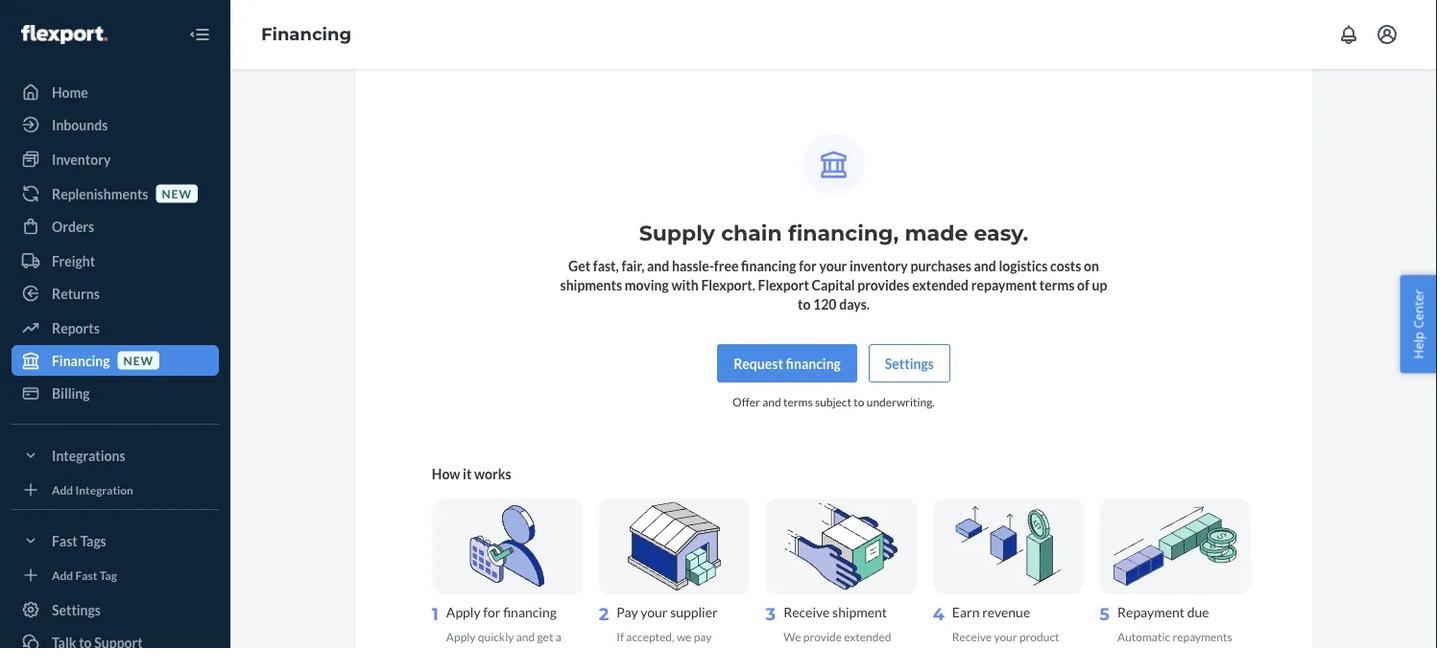 Task type: describe. For each thing, give the bounding box(es) containing it.
your inside if accepted, we pay your supplier fo
[[617, 647, 640, 649]]

apply for financing
[[446, 604, 557, 620]]

purchases
[[911, 257, 971, 274]]

shipment
[[832, 604, 887, 620]]

provide
[[803, 630, 842, 644]]

days. inside apply quickly and get a decision within 3 days.
[[533, 647, 558, 649]]

center
[[1410, 290, 1427, 329]]

days. inside get fast, fair, and hassle-free financing for your inventory purchases and logistics costs on shipments moving with flexport. flexport capital provides extended repayment terms of up to 120 days.
[[839, 296, 870, 312]]

free
[[714, 257, 739, 274]]

add fast tag
[[52, 569, 117, 583]]

on inside we provide extended terms on your logistic
[[815, 647, 828, 649]]

home link
[[12, 77, 219, 108]]

orders link
[[12, 211, 219, 242]]

fast tags button
[[12, 526, 219, 557]]

reports link
[[12, 313, 219, 344]]

add for add fast tag
[[52, 569, 73, 583]]

add integration link
[[12, 479, 219, 502]]

get
[[568, 257, 590, 274]]

settings inside button
[[885, 355, 934, 372]]

120
[[813, 296, 837, 312]]

up
[[1092, 276, 1107, 293]]

capital
[[812, 276, 855, 293]]

orders
[[52, 218, 94, 235]]

offer and terms subject to underwriting.
[[733, 395, 935, 409]]

repayment
[[1118, 604, 1185, 620]]

flexport.
[[701, 276, 755, 293]]

we
[[677, 630, 692, 644]]

0 horizontal spatial for
[[483, 604, 501, 620]]

open notifications image
[[1337, 23, 1360, 46]]

easy.
[[974, 220, 1029, 246]]

financing,
[[788, 220, 899, 246]]

provides
[[858, 276, 910, 293]]

tags
[[80, 533, 106, 550]]

and right "offer"
[[762, 395, 781, 409]]

get fast, fair, and hassle-free financing for your inventory purchases and logistics costs on shipments moving with flexport. flexport capital provides extended repayment terms of up to 120 days.
[[560, 257, 1107, 312]]

1 vertical spatial terms
[[783, 395, 813, 409]]

terms inside we provide extended terms on your logistic
[[784, 647, 813, 649]]

we provide extended terms on your logistic
[[784, 630, 897, 649]]

within
[[490, 647, 522, 649]]

revenue
[[982, 604, 1030, 620]]

add for add integration
[[52, 483, 73, 497]]

settings button
[[869, 344, 950, 383]]

subject
[[815, 395, 852, 409]]

close navigation image
[[188, 23, 211, 46]]

offer
[[733, 395, 760, 409]]

your inside receive your product and earn revenue.
[[994, 630, 1017, 644]]

earn
[[973, 647, 996, 649]]

2
[[599, 604, 609, 625]]

product
[[1019, 630, 1059, 644]]

decision
[[446, 647, 488, 649]]

fast tags
[[52, 533, 106, 550]]

get
[[537, 630, 553, 644]]

hassle-
[[672, 257, 714, 274]]

supply
[[639, 220, 715, 246]]

if accepted, we pay your supplier fo
[[617, 630, 729, 649]]

help center
[[1410, 290, 1427, 359]]

integrations button
[[12, 441, 219, 471]]

1 horizontal spatial financing
[[261, 24, 351, 45]]

freight
[[52, 253, 95, 269]]

inbounds link
[[12, 109, 219, 140]]

we
[[784, 630, 801, 644]]

quickly
[[478, 630, 514, 644]]

0 horizontal spatial financing
[[52, 353, 110, 369]]

on inside get fast, fair, and hassle-free financing for your inventory purchases and logistics costs on shipments moving with flexport. flexport capital provides extended repayment terms of up to 120 days.
[[1084, 257, 1099, 274]]

inbounds
[[52, 117, 108, 133]]

costs
[[1050, 257, 1081, 274]]

moving
[[625, 276, 669, 293]]

works
[[474, 466, 511, 482]]

apply for apply for financing
[[446, 604, 481, 620]]

request financing button
[[717, 344, 857, 383]]

supply chain financing, made easy.
[[639, 220, 1029, 246]]

shipments
[[560, 276, 622, 293]]

replenishments
[[52, 186, 148, 202]]

automatic repayments according to a se
[[1118, 630, 1232, 649]]

financing inside button
[[786, 355, 841, 372]]

3 inside apply quickly and get a decision within 3 days.
[[524, 647, 531, 649]]

reports
[[52, 320, 100, 336]]

2 vertical spatial financing
[[503, 604, 557, 620]]

and up repayment
[[974, 257, 996, 274]]

chain
[[721, 220, 782, 246]]

request
[[734, 355, 783, 372]]

how
[[432, 466, 460, 482]]

supplier inside if accepted, we pay your supplier fo
[[642, 647, 683, 649]]

extended inside get fast, fair, and hassle-free financing for your inventory purchases and logistics costs on shipments moving with flexport. flexport capital provides extended repayment terms of up to 120 days.
[[912, 276, 969, 293]]

4
[[933, 604, 945, 625]]

to inside automatic repayments according to a se
[[1169, 647, 1180, 649]]

freight link
[[12, 246, 219, 276]]

inventory
[[850, 257, 908, 274]]

pay your supplier
[[617, 604, 718, 620]]

for inside get fast, fair, and hassle-free financing for your inventory purchases and logistics costs on shipments moving with flexport. flexport capital provides extended repayment terms of up to 120 days.
[[799, 257, 817, 274]]

1 vertical spatial to
[[854, 395, 864, 409]]



Task type: vqa. For each thing, say whether or not it's contained in the screenshot.
"4"
yes



Task type: locate. For each thing, give the bounding box(es) containing it.
financing up get
[[503, 604, 557, 620]]

returns link
[[12, 278, 219, 309]]

receive shipment
[[784, 604, 887, 620]]

your up accepted,
[[641, 604, 668, 620]]

and left get
[[516, 630, 535, 644]]

according
[[1118, 647, 1167, 649]]

1 apply from the top
[[446, 604, 481, 620]]

1 vertical spatial days.
[[533, 647, 558, 649]]

settings down add fast tag
[[52, 602, 101, 619]]

2 vertical spatial terms
[[784, 647, 813, 649]]

receive up we
[[784, 604, 830, 620]]

0 vertical spatial settings
[[885, 355, 934, 372]]

0 horizontal spatial new
[[123, 354, 154, 368]]

repayment
[[971, 276, 1037, 293]]

settings link
[[12, 595, 219, 626]]

to inside get fast, fair, and hassle-free financing for your inventory purchases and logistics costs on shipments moving with flexport. flexport capital provides extended repayment terms of up to 120 days.
[[798, 296, 811, 312]]

receive your product and earn revenue.
[[952, 630, 1059, 649]]

apply right 1
[[446, 604, 481, 620]]

add down the fast tags
[[52, 569, 73, 583]]

0 vertical spatial days.
[[839, 296, 870, 312]]

financing
[[741, 257, 796, 274], [786, 355, 841, 372], [503, 604, 557, 620]]

terms down costs
[[1040, 276, 1075, 293]]

1 vertical spatial financing
[[786, 355, 841, 372]]

due
[[1187, 604, 1209, 620]]

0 vertical spatial receive
[[784, 604, 830, 620]]

inventory
[[52, 151, 111, 168]]

1 vertical spatial supplier
[[642, 647, 683, 649]]

0 vertical spatial for
[[799, 257, 817, 274]]

1 vertical spatial fast
[[75, 569, 97, 583]]

and left earn
[[952, 647, 971, 649]]

returns
[[52, 286, 100, 302]]

0 vertical spatial on
[[1084, 257, 1099, 274]]

a
[[556, 630, 561, 644], [1182, 647, 1188, 649]]

1 vertical spatial new
[[123, 354, 154, 368]]

to left 120
[[798, 296, 811, 312]]

1 horizontal spatial new
[[162, 187, 192, 201]]

add integration
[[52, 483, 133, 497]]

2 add from the top
[[52, 569, 73, 583]]

0 vertical spatial add
[[52, 483, 73, 497]]

a inside automatic repayments according to a se
[[1182, 647, 1188, 649]]

0 vertical spatial 3
[[766, 604, 776, 625]]

0 horizontal spatial extended
[[844, 630, 891, 644]]

3 left receive shipment
[[766, 604, 776, 625]]

0 vertical spatial financing
[[741, 257, 796, 274]]

0 vertical spatial new
[[162, 187, 192, 201]]

earn
[[952, 604, 980, 620]]

add left integration
[[52, 483, 73, 497]]

extended down shipment
[[844, 630, 891, 644]]

apply quickly and get a decision within 3 days.
[[446, 630, 561, 649]]

terms
[[1040, 276, 1075, 293], [783, 395, 813, 409], [784, 647, 813, 649]]

new for replenishments
[[162, 187, 192, 201]]

a for 1
[[556, 630, 561, 644]]

extended
[[912, 276, 969, 293], [844, 630, 891, 644]]

fast inside fast tags dropdown button
[[52, 533, 78, 550]]

your
[[819, 257, 847, 274], [641, 604, 668, 620], [994, 630, 1017, 644], [617, 647, 640, 649], [830, 647, 854, 649]]

how it works
[[432, 466, 511, 482]]

0 horizontal spatial to
[[798, 296, 811, 312]]

integrations
[[52, 448, 125, 464]]

on up up
[[1084, 257, 1099, 274]]

fast left tag
[[75, 569, 97, 583]]

1 add from the top
[[52, 483, 73, 497]]

pay
[[694, 630, 712, 644]]

receive for receive your product and earn revenue.
[[952, 630, 992, 644]]

terms left subject
[[783, 395, 813, 409]]

1 horizontal spatial a
[[1182, 647, 1188, 649]]

and inside receive your product and earn revenue.
[[952, 647, 971, 649]]

0 horizontal spatial 3
[[524, 647, 531, 649]]

home
[[52, 84, 88, 100]]

pay
[[617, 604, 638, 620]]

0 vertical spatial financing
[[261, 24, 351, 45]]

1 horizontal spatial settings
[[885, 355, 934, 372]]

a for 5
[[1182, 647, 1188, 649]]

1 horizontal spatial extended
[[912, 276, 969, 293]]

inventory link
[[12, 144, 219, 175]]

your up revenue.
[[994, 630, 1017, 644]]

financing up subject
[[786, 355, 841, 372]]

3 right "within"
[[524, 647, 531, 649]]

0 vertical spatial terms
[[1040, 276, 1075, 293]]

fast,
[[593, 257, 619, 274]]

0 horizontal spatial on
[[815, 647, 828, 649]]

terms down we
[[784, 647, 813, 649]]

financing
[[261, 24, 351, 45], [52, 353, 110, 369]]

tag
[[100, 569, 117, 583]]

1 vertical spatial settings
[[52, 602, 101, 619]]

if
[[617, 630, 624, 644]]

financing inside get fast, fair, and hassle-free financing for your inventory purchases and logistics costs on shipments moving with flexport. flexport capital provides extended repayment terms of up to 120 days.
[[741, 257, 796, 274]]

underwriting.
[[867, 395, 935, 409]]

days.
[[839, 296, 870, 312], [533, 647, 558, 649]]

supplier up pay
[[670, 604, 718, 620]]

to down the repayments
[[1169, 647, 1180, 649]]

0 vertical spatial supplier
[[670, 604, 718, 620]]

0 vertical spatial a
[[556, 630, 561, 644]]

to right subject
[[854, 395, 864, 409]]

financing link
[[261, 24, 351, 45]]

extended down purchases
[[912, 276, 969, 293]]

it
[[463, 466, 472, 482]]

5
[[1100, 604, 1110, 625]]

repayments
[[1173, 630, 1232, 644]]

help center button
[[1400, 275, 1437, 374]]

logistics
[[999, 257, 1048, 274]]

1 vertical spatial add
[[52, 569, 73, 583]]

new for financing
[[123, 354, 154, 368]]

repayment due
[[1118, 604, 1209, 620]]

settings up underwriting.
[[885, 355, 934, 372]]

for up "quickly"
[[483, 604, 501, 620]]

1 horizontal spatial on
[[1084, 257, 1099, 274]]

with
[[672, 276, 699, 293]]

apply inside apply quickly and get a decision within 3 days.
[[446, 630, 476, 644]]

0 vertical spatial apply
[[446, 604, 481, 620]]

your down provide
[[830, 647, 854, 649]]

flexport logo image
[[21, 25, 107, 44]]

extended inside we provide extended terms on your logistic
[[844, 630, 891, 644]]

1 vertical spatial extended
[[844, 630, 891, 644]]

0 vertical spatial to
[[798, 296, 811, 312]]

0 vertical spatial extended
[[912, 276, 969, 293]]

0 horizontal spatial a
[[556, 630, 561, 644]]

fast
[[52, 533, 78, 550], [75, 569, 97, 583]]

and
[[647, 257, 669, 274], [974, 257, 996, 274], [762, 395, 781, 409], [516, 630, 535, 644], [952, 647, 971, 649]]

0 horizontal spatial receive
[[784, 604, 830, 620]]

on down provide
[[815, 647, 828, 649]]

billing
[[52, 385, 90, 402]]

your inside get fast, fair, and hassle-free financing for your inventory purchases and logistics costs on shipments moving with flexport. flexport capital provides extended repayment terms of up to 120 days.
[[819, 257, 847, 274]]

1
[[432, 604, 439, 625]]

new down the reports link
[[123, 354, 154, 368]]

request financing
[[734, 355, 841, 372]]

1 vertical spatial for
[[483, 604, 501, 620]]

open account menu image
[[1376, 23, 1399, 46]]

new up "orders" link
[[162, 187, 192, 201]]

1 vertical spatial on
[[815, 647, 828, 649]]

0 horizontal spatial days.
[[533, 647, 558, 649]]

receive
[[784, 604, 830, 620], [952, 630, 992, 644]]

help
[[1410, 332, 1427, 359]]

fast left tags
[[52, 533, 78, 550]]

1 horizontal spatial receive
[[952, 630, 992, 644]]

of
[[1077, 276, 1090, 293]]

1 horizontal spatial for
[[799, 257, 817, 274]]

add
[[52, 483, 73, 497], [52, 569, 73, 583]]

1 vertical spatial financing
[[52, 353, 110, 369]]

terms inside get fast, fair, and hassle-free financing for your inventory purchases and logistics costs on shipments moving with flexport. flexport capital provides extended repayment terms of up to 120 days.
[[1040, 276, 1075, 293]]

settings
[[885, 355, 934, 372], [52, 602, 101, 619]]

and inside apply quickly and get a decision within 3 days.
[[516, 630, 535, 644]]

billing link
[[12, 378, 219, 409]]

1 vertical spatial receive
[[952, 630, 992, 644]]

1 horizontal spatial days.
[[839, 296, 870, 312]]

1 vertical spatial a
[[1182, 647, 1188, 649]]

supplier
[[670, 604, 718, 620], [642, 647, 683, 649]]

fast inside the add fast tag link
[[75, 569, 97, 583]]

integration
[[75, 483, 133, 497]]

days. down capital
[[839, 296, 870, 312]]

your inside we provide extended terms on your logistic
[[830, 647, 854, 649]]

your down if
[[617, 647, 640, 649]]

a down the repayments
[[1182, 647, 1188, 649]]

apply up the "decision"
[[446, 630, 476, 644]]

receive inside receive your product and earn revenue.
[[952, 630, 992, 644]]

your up capital
[[819, 257, 847, 274]]

add fast tag link
[[12, 565, 219, 588]]

0 vertical spatial fast
[[52, 533, 78, 550]]

2 vertical spatial to
[[1169, 647, 1180, 649]]

receive up earn
[[952, 630, 992, 644]]

revenue.
[[998, 647, 1042, 649]]

fair,
[[622, 257, 645, 274]]

financing up flexport
[[741, 257, 796, 274]]

2 horizontal spatial to
[[1169, 647, 1180, 649]]

flexport
[[758, 276, 809, 293]]

1 vertical spatial apply
[[446, 630, 476, 644]]

on
[[1084, 257, 1099, 274], [815, 647, 828, 649]]

a inside apply quickly and get a decision within 3 days.
[[556, 630, 561, 644]]

3
[[766, 604, 776, 625], [524, 647, 531, 649]]

days. down get
[[533, 647, 558, 649]]

made
[[905, 220, 968, 246]]

0 horizontal spatial settings
[[52, 602, 101, 619]]

and up moving
[[647, 257, 669, 274]]

2 apply from the top
[[446, 630, 476, 644]]

a right get
[[556, 630, 561, 644]]

apply for apply quickly and get a decision within 3 days.
[[446, 630, 476, 644]]

receive for receive shipment
[[784, 604, 830, 620]]

new
[[162, 187, 192, 201], [123, 354, 154, 368]]

1 horizontal spatial 3
[[766, 604, 776, 625]]

1 vertical spatial 3
[[524, 647, 531, 649]]

accepted,
[[626, 630, 675, 644]]

1 horizontal spatial to
[[854, 395, 864, 409]]

for up flexport
[[799, 257, 817, 274]]

supplier down accepted,
[[642, 647, 683, 649]]



